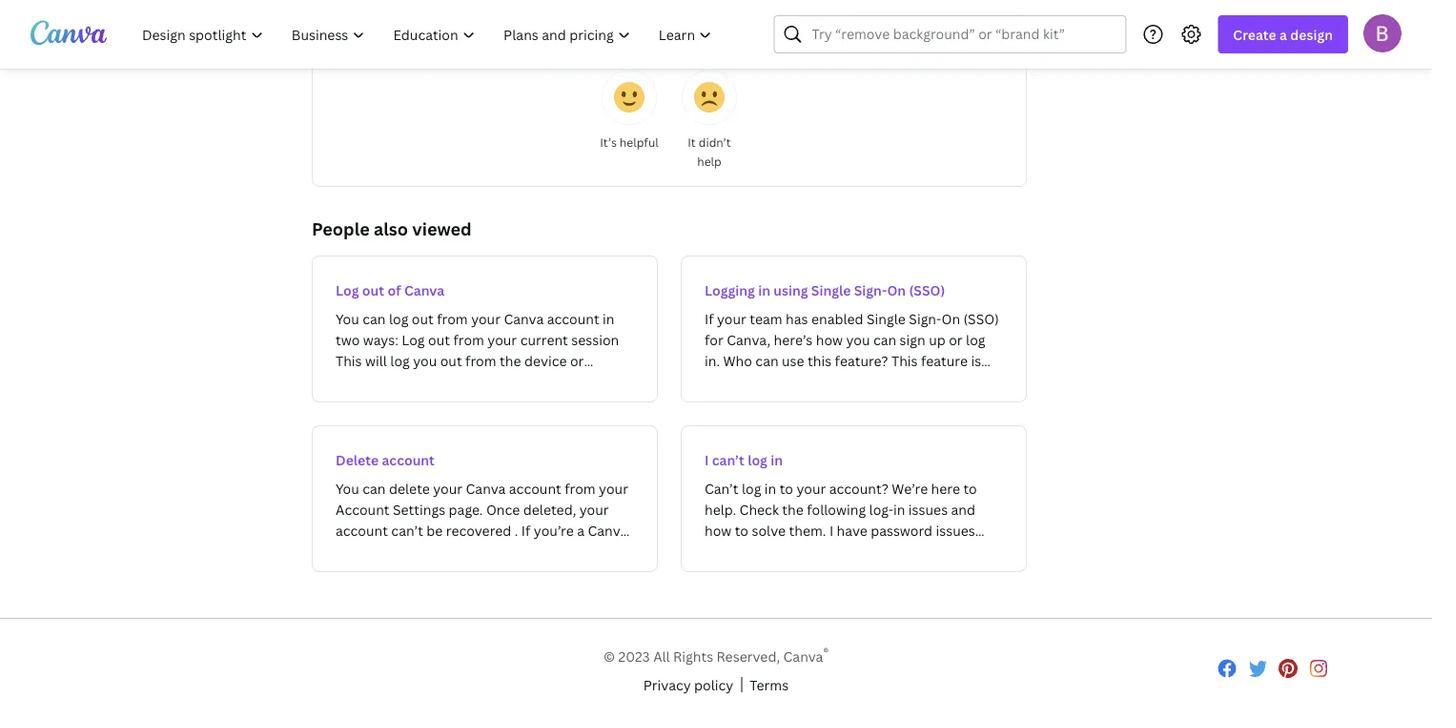 Task type: describe. For each thing, give the bounding box(es) containing it.
bob builder image
[[1364, 14, 1402, 52]]

i can't log in link
[[681, 425, 1027, 572]]

can't
[[712, 451, 745, 469]]

policy
[[694, 676, 734, 694]]

log out of canva link
[[312, 256, 658, 402]]

©
[[604, 647, 615, 665]]

it's helpful
[[600, 134, 659, 150]]

log out of canva
[[336, 281, 445, 299]]

reserved,
[[717, 647, 780, 665]]

😔 image
[[694, 82, 725, 113]]

rights
[[673, 647, 713, 665]]

privacy
[[643, 676, 691, 694]]

using
[[774, 281, 808, 299]]

account
[[382, 451, 435, 469]]

didn't
[[699, 134, 731, 150]]

all
[[653, 647, 670, 665]]

i
[[705, 451, 709, 469]]

canva inside © 2023 all rights reserved, canva ®
[[783, 647, 823, 665]]

privacy policy link
[[643, 674, 734, 695]]

out
[[362, 281, 384, 299]]

i can't log in
[[705, 451, 783, 469]]

helpful
[[620, 134, 659, 150]]

2023
[[618, 647, 650, 665]]

0 vertical spatial in
[[758, 281, 770, 299]]



Task type: locate. For each thing, give the bounding box(es) containing it.
© 2023 all rights reserved, canva ®
[[604, 645, 829, 665]]

1 vertical spatial canva
[[783, 647, 823, 665]]

logging in using single sign-on (sso) link
[[681, 256, 1027, 402]]

on
[[887, 281, 906, 299]]

delete account link
[[312, 425, 658, 572]]

of
[[388, 281, 401, 299]]

create a design button
[[1218, 15, 1348, 53]]

sign-
[[854, 281, 887, 299]]

delete
[[336, 451, 379, 469]]

0 horizontal spatial canva
[[404, 281, 445, 299]]

🙂 image
[[614, 82, 645, 113]]

logging
[[705, 281, 755, 299]]

1 horizontal spatial canva
[[783, 647, 823, 665]]

create a design
[[1233, 25, 1333, 43]]

design
[[1290, 25, 1333, 43]]

in
[[758, 281, 770, 299], [771, 451, 783, 469]]

help
[[697, 153, 722, 169]]

in right log
[[771, 451, 783, 469]]

it
[[688, 134, 696, 150]]

people
[[312, 217, 370, 240]]

1 vertical spatial in
[[771, 451, 783, 469]]

log
[[336, 281, 359, 299]]

a
[[1280, 25, 1287, 43]]

canva
[[404, 281, 445, 299], [783, 647, 823, 665]]

canva right of
[[404, 281, 445, 299]]

people also viewed
[[312, 217, 472, 240]]

it didn't help
[[688, 134, 731, 169]]

terms link
[[750, 674, 789, 695]]

top level navigation element
[[130, 15, 728, 53]]

in left using
[[758, 281, 770, 299]]

logging in using single sign-on (sso)
[[705, 281, 945, 299]]

®
[[823, 645, 829, 660]]

terms
[[750, 676, 789, 694]]

also
[[374, 217, 408, 240]]

viewed
[[412, 217, 472, 240]]

create
[[1233, 25, 1277, 43]]

single
[[811, 281, 851, 299]]

privacy policy
[[643, 676, 734, 694]]

log
[[748, 451, 767, 469]]

Try "remove background" or "brand kit" search field
[[812, 16, 1114, 52]]

it's
[[600, 134, 617, 150]]

delete account
[[336, 451, 435, 469]]

(sso)
[[909, 281, 945, 299]]

canva up the terms
[[783, 647, 823, 665]]

canva inside log out of canva link
[[404, 281, 445, 299]]

0 vertical spatial canva
[[404, 281, 445, 299]]



Task type: vqa. For each thing, say whether or not it's contained in the screenshot.
EASE
no



